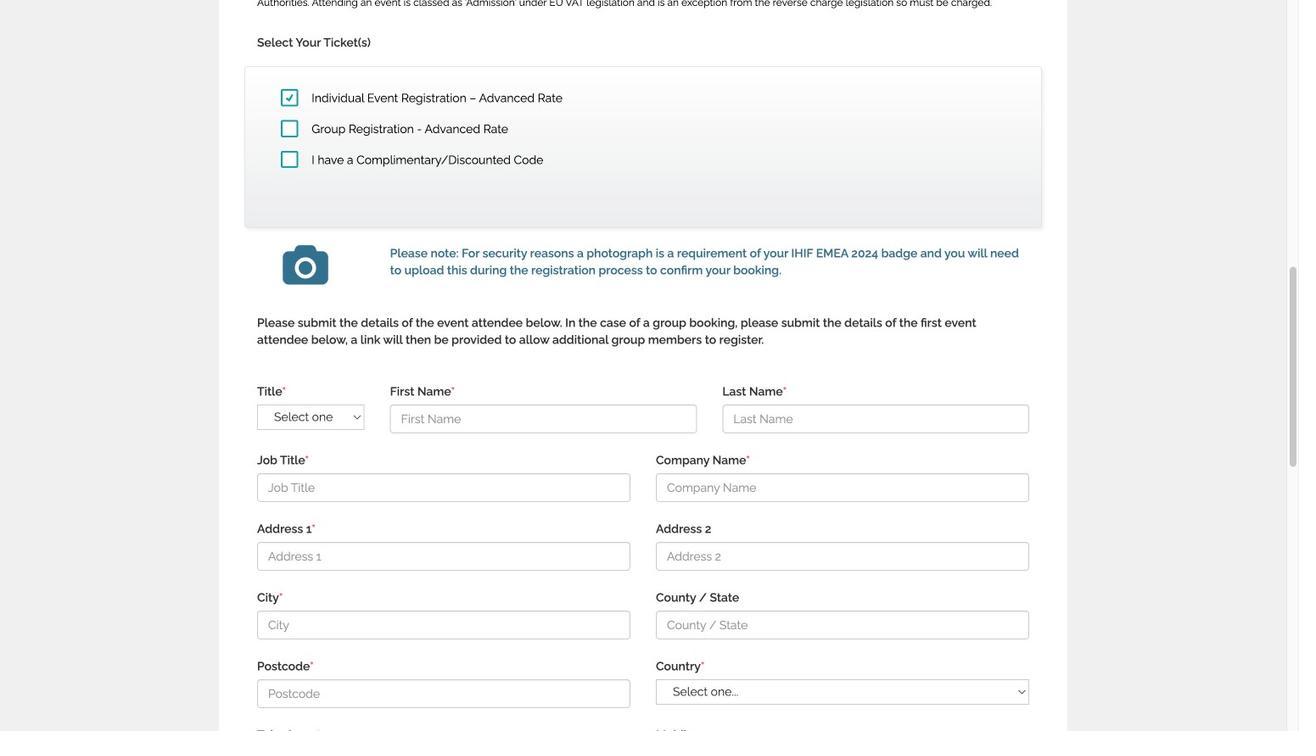 Task type: locate. For each thing, give the bounding box(es) containing it.
Last Name text field
[[722, 405, 1029, 434]]

Postcode text field
[[257, 680, 631, 709]]

County / State text field
[[656, 611, 1029, 640]]

None radio
[[281, 89, 298, 106], [281, 151, 298, 168], [281, 89, 298, 106], [281, 151, 298, 168]]

First Name text field
[[390, 405, 697, 434]]

None radio
[[281, 120, 298, 137]]

Job Title text field
[[257, 474, 631, 502]]



Task type: describe. For each thing, give the bounding box(es) containing it.
Address 2 text field
[[656, 542, 1029, 571]]

Address 1 text field
[[257, 542, 631, 571]]

Company Name text field
[[656, 474, 1029, 502]]

City text field
[[257, 611, 631, 640]]



Task type: vqa. For each thing, say whether or not it's contained in the screenshot.
"COMPANY NAME" text box
yes



